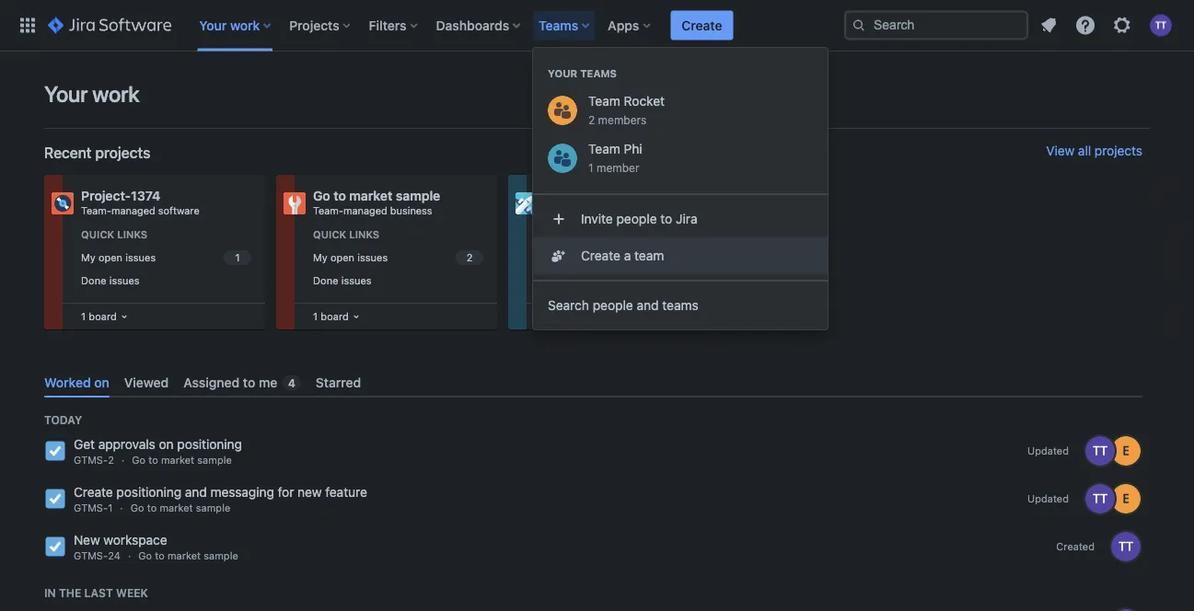 Task type: locate. For each thing, give the bounding box(es) containing it.
quick for go
[[313, 229, 346, 241]]

board up worked on
[[89, 310, 117, 322]]

teams up your teams
[[539, 17, 578, 33]]

2 horizontal spatial my open issues link
[[542, 247, 718, 268]]

1 vertical spatial gtms-
[[74, 503, 108, 515]]

updated left terry turtle icon on the right bottom of page
[[1028, 445, 1069, 457]]

1 horizontal spatial managed
[[343, 205, 387, 217]]

3 gtms- from the top
[[74, 550, 108, 562]]

1 vertical spatial your
[[548, 68, 578, 80]]

0 horizontal spatial my open issues link
[[77, 247, 254, 268]]

0 vertical spatial 2
[[588, 113, 595, 126]]

3 done from the left
[[545, 274, 570, 286]]

1 inside 1 board popup button
[[313, 310, 318, 322]]

issues down project-1374 team-managed software
[[125, 252, 156, 264]]

sample down create positioning and messaging for new feature gtms-1 · go to market sample
[[204, 550, 238, 562]]

my open issues for team-
[[545, 252, 620, 264]]

3 team- from the left
[[545, 205, 576, 217]]

1 done issues from the left
[[81, 274, 140, 286]]

team up the member
[[588, 141, 621, 157]]

3 links from the left
[[581, 229, 612, 241]]

1 horizontal spatial my open issues link
[[309, 247, 486, 268]]

done issues link for sample
[[309, 270, 486, 291]]

1 board
[[81, 310, 117, 322], [313, 310, 349, 322]]

quick down go to market sample team-managed business
[[313, 229, 346, 241]]

projects
[[1095, 143, 1143, 158], [95, 144, 150, 162]]

on right approvals
[[159, 437, 174, 452]]

create for create positioning and messaging for new feature gtms-1 · go to market sample
[[74, 485, 113, 500]]

create left a
[[581, 248, 621, 263]]

2 updated from the top
[[1028, 493, 1069, 505]]

terry turtle image
[[1086, 437, 1115, 466]]

1 open from the left
[[98, 252, 123, 264]]

apps
[[608, 17, 639, 33]]

new workspace gtms-24 · go to market sample
[[74, 533, 238, 562]]

1 horizontal spatial projects
[[1095, 143, 1143, 158]]

1 gtms- from the top
[[74, 455, 108, 467]]

1 horizontal spatial your work
[[199, 17, 260, 33]]

1 inside create positioning and messaging for new feature gtms-1 · go to market sample
[[108, 503, 113, 515]]

terry turtle image
[[1086, 485, 1115, 514], [1112, 532, 1141, 562]]

0 vertical spatial your work
[[199, 17, 260, 33]]

gtms- down the new
[[74, 550, 108, 562]]

market inside go to market sample team-managed business
[[349, 188, 393, 204]]

create inside primary element
[[682, 17, 722, 33]]

4
[[288, 377, 295, 390]]

0 horizontal spatial done issues
[[81, 274, 140, 286]]

quick for project-
[[81, 229, 114, 241]]

software inside my kanban project team-managed software
[[622, 205, 664, 217]]

sample inside new workspace gtms-24 · go to market sample
[[204, 550, 238, 562]]

done issues up 1 board popup button
[[313, 274, 372, 286]]

market inside get approvals on positioning gtms-2 · go to market sample
[[161, 455, 194, 467]]

worked
[[44, 375, 91, 390]]

1 horizontal spatial 2
[[588, 113, 595, 126]]

viewed
[[124, 375, 169, 390]]

primary element
[[11, 0, 844, 51]]

0 horizontal spatial managed
[[111, 205, 155, 217]]

1 vertical spatial updated
[[1028, 493, 1069, 505]]

1 vertical spatial 2
[[108, 455, 114, 467]]

1 horizontal spatial done issues link
[[309, 270, 486, 291]]

1 vertical spatial teams
[[580, 68, 617, 80]]

project-1374 team-managed software
[[81, 188, 199, 217]]

0 vertical spatial gtms-
[[74, 455, 108, 467]]

positioning down get approvals on positioning gtms-2 · go to market sample
[[116, 485, 181, 500]]

my down invite people to jira icon
[[545, 252, 560, 264]]

1 board up worked on
[[81, 310, 117, 322]]

1 horizontal spatial on
[[159, 437, 174, 452]]

your
[[199, 17, 227, 33], [548, 68, 578, 80], [44, 81, 88, 107]]

0 vertical spatial work
[[230, 17, 260, 33]]

team- left business
[[313, 205, 343, 217]]

quick links down invite
[[545, 229, 612, 241]]

my up 1 board dropdown button on the left bottom of the page
[[81, 252, 96, 264]]

team phi image
[[548, 144, 577, 173]]

0 vertical spatial people
[[617, 211, 657, 227]]

gtms- up the new
[[74, 503, 108, 515]]

1 horizontal spatial and
[[637, 298, 659, 313]]

0 horizontal spatial work
[[92, 81, 139, 107]]

1 my open issues from the left
[[81, 252, 156, 264]]

2 links from the left
[[349, 229, 380, 241]]

create
[[682, 17, 722, 33], [581, 248, 621, 263], [74, 485, 113, 500]]

done up search
[[545, 274, 570, 286]]

create positioning and messaging for new feature gtms-1 · go to market sample
[[74, 485, 367, 515]]

positioning inside get approvals on positioning gtms-2 · go to market sample
[[177, 437, 242, 452]]

sample inside create positioning and messaging for new feature gtms-1 · go to market sample
[[196, 503, 230, 515]]

3 my open issues link from the left
[[542, 247, 718, 268]]

people right search
[[593, 298, 633, 313]]

team- inside project-1374 team-managed software
[[81, 205, 111, 217]]

search
[[548, 298, 589, 313]]

sample up business
[[396, 188, 440, 204]]

2 team- from the left
[[313, 205, 343, 217]]

1 vertical spatial on
[[159, 437, 174, 452]]

1 updated from the top
[[1028, 445, 1069, 457]]

quick links for kanban
[[545, 229, 612, 241]]

done for go
[[313, 274, 338, 286]]

terry turtle image down terry turtle icon on the right bottom of page
[[1086, 485, 1115, 514]]

positioning up create positioning and messaging for new feature gtms-1 · go to market sample
[[177, 437, 242, 452]]

1 software from the left
[[158, 205, 199, 217]]

starred
[[316, 375, 361, 390]]

managed down kanban
[[576, 205, 620, 217]]

0 vertical spatial create
[[682, 17, 722, 33]]

1 quick from the left
[[81, 229, 114, 241]]

0 horizontal spatial and
[[185, 485, 207, 500]]

1 board inside popup button
[[313, 310, 349, 322]]

quick links down project-
[[81, 229, 147, 241]]

2 horizontal spatial team-
[[545, 205, 576, 217]]

· down approvals
[[121, 455, 125, 467]]

team- down kanban
[[545, 205, 576, 217]]

links down project-1374 team-managed software
[[117, 229, 147, 241]]

work left the projects
[[230, 17, 260, 33]]

my open issues link down project-1374 team-managed software
[[77, 247, 254, 268]]

3 done issues from the left
[[545, 274, 604, 286]]

your inside dropdown button
[[199, 17, 227, 33]]

board image
[[117, 309, 131, 324]]

2 horizontal spatial managed
[[576, 205, 620, 217]]

1 done issues link from the left
[[77, 270, 254, 291]]

1 horizontal spatial my open issues
[[313, 252, 388, 264]]

on right worked at left
[[94, 375, 109, 390]]

1 horizontal spatial create
[[581, 248, 621, 263]]

software inside project-1374 team-managed software
[[158, 205, 199, 217]]

2 horizontal spatial create
[[682, 17, 722, 33]]

banner containing your work
[[0, 0, 1194, 52]]

links down go to market sample team-managed business
[[349, 229, 380, 241]]

notifications image
[[1038, 14, 1060, 36]]

2 done issues link from the left
[[309, 270, 486, 291]]

2 managed from the left
[[343, 205, 387, 217]]

0 horizontal spatial your work
[[44, 81, 139, 107]]

0 horizontal spatial team-
[[81, 205, 111, 217]]

managed left business
[[343, 205, 387, 217]]

done for my
[[545, 274, 570, 286]]

sample
[[396, 188, 440, 204], [197, 455, 232, 467], [196, 503, 230, 515], [204, 550, 238, 562]]

teams button
[[533, 11, 597, 40]]

2 horizontal spatial done
[[545, 274, 570, 286]]

business
[[390, 205, 432, 217]]

and left messaging
[[185, 485, 207, 500]]

2 horizontal spatial quick links
[[545, 229, 612, 241]]

quick links for 1374
[[81, 229, 147, 241]]

0 vertical spatial team
[[588, 93, 621, 109]]

avatar group element up eloisefrancis23 image
[[1084, 435, 1143, 468]]

0 horizontal spatial my open issues
[[81, 252, 156, 264]]

1 horizontal spatial teams
[[580, 68, 617, 80]]

my open issues link
[[77, 247, 254, 268], [309, 247, 486, 268], [542, 247, 718, 268]]

1 links from the left
[[117, 229, 147, 241]]

0 vertical spatial teams
[[539, 17, 578, 33]]

eloisefrancis23 image
[[1112, 485, 1141, 514]]

messaging
[[210, 485, 274, 500]]

my open issues down invite
[[545, 252, 620, 264]]

2 right team rocket icon
[[588, 113, 595, 126]]

done up 1 board popup button
[[313, 274, 338, 286]]

3 my open issues from the left
[[545, 252, 620, 264]]

1 quick links from the left
[[81, 229, 147, 241]]

my open issues up board icon
[[313, 252, 388, 264]]

1 horizontal spatial software
[[622, 205, 664, 217]]

board up starred
[[321, 310, 349, 322]]

board inside popup button
[[321, 310, 349, 322]]

1 horizontal spatial links
[[349, 229, 380, 241]]

1 horizontal spatial quick
[[313, 229, 346, 241]]

quick down kanban
[[545, 229, 578, 241]]

updated
[[1028, 445, 1069, 457], [1028, 493, 1069, 505]]

1 vertical spatial and
[[185, 485, 207, 500]]

1 managed from the left
[[111, 205, 155, 217]]

0 vertical spatial and
[[637, 298, 659, 313]]

3 managed from the left
[[576, 205, 620, 217]]

0 vertical spatial avatar group element
[[1084, 435, 1143, 468]]

gtms-
[[74, 455, 108, 467], [74, 503, 108, 515], [74, 550, 108, 562]]

1 board for team-
[[81, 310, 117, 322]]

0 horizontal spatial software
[[158, 205, 199, 217]]

recent projects
[[44, 144, 150, 162]]

sample up create positioning and messaging for new feature gtms-1 · go to market sample
[[197, 455, 232, 467]]

2 gtms- from the top
[[74, 503, 108, 515]]

issues down go to market sample team-managed business
[[358, 252, 388, 264]]

· up "workspace"
[[120, 503, 123, 515]]

done issues up search
[[545, 274, 604, 286]]

done issues link up board image
[[77, 270, 254, 291]]

view all projects
[[1046, 143, 1143, 158]]

market up business
[[349, 188, 393, 204]]

create up the new
[[74, 485, 113, 500]]

people inside button
[[593, 298, 633, 313]]

team
[[588, 93, 621, 109], [588, 141, 621, 157]]

done issues up 1 board dropdown button on the left bottom of the page
[[81, 274, 140, 286]]

0 horizontal spatial links
[[117, 229, 147, 241]]

done issues link down a
[[542, 270, 718, 291]]

3 quick from the left
[[545, 229, 578, 241]]

gtms- down get
[[74, 455, 108, 467]]

links down invite
[[581, 229, 612, 241]]

managed inside go to market sample team-managed business
[[343, 205, 387, 217]]

software down project
[[622, 205, 664, 217]]

1 1 board from the left
[[81, 310, 117, 322]]

projects right all
[[1095, 143, 1143, 158]]

a
[[624, 248, 631, 263]]

open
[[98, 252, 123, 264], [330, 252, 355, 264], [563, 252, 587, 264]]

my up invite people to jira icon
[[545, 188, 564, 204]]

your work
[[199, 17, 260, 33], [44, 81, 139, 107]]

market up create positioning and messaging for new feature gtms-1 · go to market sample
[[161, 455, 194, 467]]

3 open from the left
[[563, 252, 587, 264]]

the
[[59, 587, 81, 600]]

1 horizontal spatial board
[[321, 310, 349, 322]]

and
[[637, 298, 659, 313], [185, 485, 207, 500]]

updated up created
[[1028, 493, 1069, 505]]

assigned
[[183, 375, 240, 390]]

quick
[[81, 229, 114, 241], [313, 229, 346, 241], [545, 229, 578, 241]]

my for go to market sample
[[313, 252, 328, 264]]

work inside dropdown button
[[230, 17, 260, 33]]

0 horizontal spatial your
[[44, 81, 88, 107]]

and for positioning
[[185, 485, 207, 500]]

issues
[[125, 252, 156, 264], [358, 252, 388, 264], [590, 252, 620, 264], [109, 274, 140, 286], [341, 274, 372, 286], [573, 274, 604, 286]]

open up 1 board dropdown button on the left bottom of the page
[[98, 252, 123, 264]]

2
[[588, 113, 595, 126], [108, 455, 114, 467]]

board
[[89, 310, 117, 322], [321, 310, 349, 322]]

managed down 1374
[[111, 205, 155, 217]]

0 horizontal spatial quick links
[[81, 229, 147, 241]]

1 horizontal spatial work
[[230, 17, 260, 33]]

banner
[[0, 0, 1194, 52]]

kanban
[[567, 188, 614, 204]]

work
[[230, 17, 260, 33], [92, 81, 139, 107]]

3 done issues link from the left
[[542, 270, 718, 291]]

1 horizontal spatial your
[[199, 17, 227, 33]]

1 team from the top
[[588, 93, 621, 109]]

your work inside dropdown button
[[199, 17, 260, 33]]

0 horizontal spatial create
[[74, 485, 113, 500]]

0 vertical spatial positioning
[[177, 437, 242, 452]]

team up members
[[588, 93, 621, 109]]

quick down project-
[[81, 229, 114, 241]]

create inside create positioning and messaging for new feature gtms-1 · go to market sample
[[74, 485, 113, 500]]

2 vertical spatial ·
[[128, 550, 131, 562]]

last
[[84, 587, 113, 600]]

quick for my
[[545, 229, 578, 241]]

3 quick links from the left
[[545, 229, 612, 241]]

1 team- from the left
[[81, 205, 111, 217]]

2 horizontal spatial my open issues
[[545, 252, 620, 264]]

2 avatar group element from the top
[[1084, 483, 1143, 516]]

recent
[[44, 144, 92, 162]]

·
[[121, 455, 125, 467], [120, 503, 123, 515], [128, 550, 131, 562]]

people
[[617, 211, 657, 227], [593, 298, 633, 313]]

done issues link up board icon
[[309, 270, 486, 291]]

appswitcher icon image
[[17, 14, 39, 36]]

issues up search
[[573, 274, 604, 286]]

market
[[349, 188, 393, 204], [161, 455, 194, 467], [160, 503, 193, 515], [167, 550, 201, 562]]

2 open from the left
[[330, 252, 355, 264]]

1 vertical spatial team
[[588, 141, 621, 157]]

and inside button
[[637, 298, 659, 313]]

1 horizontal spatial team-
[[313, 205, 343, 217]]

1 horizontal spatial quick links
[[313, 229, 380, 241]]

1 vertical spatial create
[[581, 248, 621, 263]]

1 left the member
[[588, 161, 594, 174]]

my up 1 board popup button
[[313, 252, 328, 264]]

1 avatar group element from the top
[[1084, 435, 1143, 468]]

teams
[[539, 17, 578, 33], [580, 68, 617, 80]]

team for team phi
[[588, 141, 621, 157]]

2 quick from the left
[[313, 229, 346, 241]]

help image
[[1075, 14, 1097, 36]]

jira
[[676, 211, 698, 227]]

done issues link
[[77, 270, 254, 291], [309, 270, 486, 291], [542, 270, 718, 291]]

2 software from the left
[[622, 205, 664, 217]]

projects inside view all projects link
[[1095, 143, 1143, 158]]

1 horizontal spatial open
[[330, 252, 355, 264]]

my open issues link down business
[[309, 247, 486, 268]]

people inside button
[[617, 211, 657, 227]]

· right 24
[[128, 550, 131, 562]]

my open issues
[[81, 252, 156, 264], [313, 252, 388, 264], [545, 252, 620, 264]]

2 done issues from the left
[[313, 274, 372, 286]]

avatar group element
[[1084, 435, 1143, 468], [1084, 483, 1143, 516]]

your teams
[[548, 68, 617, 80]]

1 board from the left
[[89, 310, 117, 322]]

board for team-
[[89, 310, 117, 322]]

your for your teams group at the top of the page
[[548, 68, 578, 80]]

people for search
[[593, 298, 633, 313]]

your inside group
[[548, 68, 578, 80]]

1 left board icon
[[313, 310, 318, 322]]

issues up board image
[[109, 274, 140, 286]]

quick links
[[81, 229, 147, 241], [313, 229, 380, 241], [545, 229, 612, 241]]

0 horizontal spatial 1 board
[[81, 310, 117, 322]]

2 horizontal spatial open
[[563, 252, 587, 264]]

2 down approvals
[[108, 455, 114, 467]]

2 team from the top
[[588, 141, 621, 157]]

0 horizontal spatial board
[[89, 310, 117, 322]]

go inside get approvals on positioning gtms-2 · go to market sample
[[132, 455, 146, 467]]

people down project
[[617, 211, 657, 227]]

create for create a team
[[581, 248, 621, 263]]

project-
[[81, 188, 131, 204]]

terry turtle image down eloisefrancis23 image
[[1112, 532, 1141, 562]]

1 horizontal spatial 1 board
[[313, 310, 349, 322]]

market down create positioning and messaging for new feature gtms-1 · go to market sample
[[167, 550, 201, 562]]

my open issues down project-1374 team-managed software
[[81, 252, 156, 264]]

done issues link for team-
[[542, 270, 718, 291]]

and inside create positioning and messaging for new feature gtms-1 · go to market sample
[[185, 485, 207, 500]]

my
[[545, 188, 564, 204], [81, 252, 96, 264], [313, 252, 328, 264], [545, 252, 560, 264]]

1 done from the left
[[81, 274, 106, 286]]

1 board inside dropdown button
[[81, 310, 117, 322]]

2 horizontal spatial links
[[581, 229, 612, 241]]

2 horizontal spatial your
[[548, 68, 578, 80]]

0 vertical spatial on
[[94, 375, 109, 390]]

market up new workspace gtms-24 · go to market sample
[[160, 503, 193, 515]]

open up 1 board popup button
[[330, 252, 355, 264]]

1 up "workspace"
[[108, 503, 113, 515]]

projects up project-
[[95, 144, 150, 162]]

team- down project-
[[81, 205, 111, 217]]

avatar group element down eloisefrancis23 icon
[[1084, 483, 1143, 516]]

1 vertical spatial positioning
[[116, 485, 181, 500]]

my open issues link for sample
[[309, 247, 486, 268]]

links
[[117, 229, 147, 241], [349, 229, 380, 241], [581, 229, 612, 241]]

open down invite people to jira icon
[[563, 252, 587, 264]]

create right the 'apps' popup button in the right top of the page
[[682, 17, 722, 33]]

team- inside my kanban project team-managed software
[[545, 205, 576, 217]]

open for sample
[[330, 252, 355, 264]]

work up recent projects
[[92, 81, 139, 107]]

1 left board image
[[81, 310, 86, 322]]

1 horizontal spatial done issues
[[313, 274, 372, 286]]

1 vertical spatial work
[[92, 81, 139, 107]]

2 1 board from the left
[[313, 310, 349, 322]]

1
[[588, 161, 594, 174], [81, 310, 86, 322], [313, 310, 318, 322], [108, 503, 113, 515]]

today
[[44, 414, 82, 427]]

2 horizontal spatial done issues
[[545, 274, 604, 286]]

0 vertical spatial ·
[[121, 455, 125, 467]]

2 my open issues link from the left
[[309, 247, 486, 268]]

0 horizontal spatial 2
[[108, 455, 114, 467]]

0 horizontal spatial open
[[98, 252, 123, 264]]

done for project-
[[81, 274, 106, 286]]

approvals
[[98, 437, 155, 452]]

board inside dropdown button
[[89, 310, 117, 322]]

updated for get approvals on positioning
[[1028, 445, 1069, 457]]

Search field
[[844, 11, 1029, 40]]

0 vertical spatial your
[[199, 17, 227, 33]]

0 horizontal spatial done
[[81, 274, 106, 286]]

worked on
[[44, 375, 109, 390]]

1 board up starred
[[313, 310, 349, 322]]

apps button
[[602, 11, 658, 40]]

· inside get approvals on positioning gtms-2 · go to market sample
[[121, 455, 125, 467]]

group containing invite people to jira
[[533, 193, 828, 280]]

teams up team rocket 2 members
[[580, 68, 617, 80]]

team for team rocket
[[588, 93, 621, 109]]

my open issues link down invite people to jira
[[542, 247, 718, 268]]

my kanban project team-managed software
[[545, 188, 664, 217]]

to inside button
[[661, 211, 673, 227]]

0 horizontal spatial quick
[[81, 229, 114, 241]]

market inside create positioning and messaging for new feature gtms-1 · go to market sample
[[160, 503, 193, 515]]

2 quick links from the left
[[313, 229, 380, 241]]

2 done from the left
[[313, 274, 338, 286]]

managed
[[111, 205, 155, 217], [343, 205, 387, 217], [576, 205, 620, 217]]

to inside get approvals on positioning gtms-2 · go to market sample
[[148, 455, 158, 467]]

2 horizontal spatial quick
[[545, 229, 578, 241]]

0 horizontal spatial on
[[94, 375, 109, 390]]

2 my open issues from the left
[[313, 252, 388, 264]]

go
[[313, 188, 330, 204], [132, 455, 146, 467], [130, 503, 144, 515], [138, 550, 152, 562]]

jira software image
[[48, 14, 172, 36], [48, 14, 172, 36]]

and left teams
[[637, 298, 659, 313]]

tab list
[[37, 367, 1150, 398]]

in
[[44, 587, 56, 600]]

2 horizontal spatial done issues link
[[542, 270, 718, 291]]

team
[[635, 248, 664, 263]]

team inside team phi 1 member
[[588, 141, 621, 157]]

search people and teams
[[548, 298, 699, 313]]

1 vertical spatial people
[[593, 298, 633, 313]]

2 vertical spatial create
[[74, 485, 113, 500]]

1 vertical spatial avatar group element
[[1084, 483, 1143, 516]]

to inside new workspace gtms-24 · go to market sample
[[155, 550, 165, 562]]

sample down messaging
[[196, 503, 230, 515]]

0 horizontal spatial teams
[[539, 17, 578, 33]]

your work up recent projects
[[44, 81, 139, 107]]

0 horizontal spatial done issues link
[[77, 270, 254, 291]]

1 horizontal spatial done
[[313, 274, 338, 286]]

done
[[81, 274, 106, 286], [313, 274, 338, 286], [545, 274, 570, 286]]

create a team
[[581, 248, 664, 263]]

managed inside project-1374 team-managed software
[[111, 205, 155, 217]]

group
[[533, 193, 828, 280]]

1 my open issues link from the left
[[77, 247, 254, 268]]

2 board from the left
[[321, 310, 349, 322]]

on
[[94, 375, 109, 390], [159, 437, 174, 452]]

team-
[[81, 205, 111, 217], [313, 205, 343, 217], [545, 205, 576, 217]]

2 vertical spatial gtms-
[[74, 550, 108, 562]]

team inside team rocket 2 members
[[588, 93, 621, 109]]

projects button
[[284, 11, 358, 40]]

0 vertical spatial updated
[[1028, 445, 1069, 457]]

quick links down go to market sample team-managed business
[[313, 229, 380, 241]]

1 vertical spatial ·
[[120, 503, 123, 515]]

software down 1374
[[158, 205, 199, 217]]

team rocket image
[[548, 96, 577, 125]]

your work left the projects
[[199, 17, 260, 33]]

software
[[158, 205, 199, 217], [622, 205, 664, 217]]

done up 1 board dropdown button on the left bottom of the page
[[81, 274, 106, 286]]



Task type: vqa. For each thing, say whether or not it's contained in the screenshot.
bottom 5:24
no



Task type: describe. For each thing, give the bounding box(es) containing it.
board for market
[[321, 310, 349, 322]]

2 inside get approvals on positioning gtms-2 · go to market sample
[[108, 455, 114, 467]]

1374
[[131, 188, 161, 204]]

issues up board icon
[[341, 274, 372, 286]]

done issues for team-
[[545, 274, 604, 286]]

teams
[[662, 298, 699, 313]]

rocket
[[624, 93, 665, 109]]

to inside tab list
[[243, 375, 255, 390]]

member
[[597, 161, 640, 174]]

avatar group element for create positioning and messaging for new feature
[[1084, 483, 1143, 516]]

board image
[[349, 309, 364, 324]]

get
[[74, 437, 95, 452]]

links for market
[[349, 229, 380, 241]]

create a team button
[[533, 238, 828, 274]]

my open issues link for team-
[[542, 247, 718, 268]]

1 inside team phi 1 member
[[588, 161, 594, 174]]

create button
[[671, 11, 733, 40]]

teams inside dropdown button
[[539, 17, 578, 33]]

links for team-
[[117, 229, 147, 241]]

members
[[598, 113, 647, 126]]

new
[[74, 533, 100, 548]]

sample inside get approvals on positioning gtms-2 · go to market sample
[[197, 455, 232, 467]]

gtms- inside new workspace gtms-24 · go to market sample
[[74, 550, 108, 562]]

eloisefrancis23 image
[[1112, 437, 1141, 466]]

team phi 1 member
[[588, 141, 643, 174]]

teams inside group
[[580, 68, 617, 80]]

settings image
[[1112, 14, 1134, 36]]

open for team-
[[563, 252, 587, 264]]

dashboards
[[436, 17, 509, 33]]

your for your work dropdown button on the top of page
[[199, 17, 227, 33]]

go to market sample team-managed business
[[313, 188, 440, 217]]

managed inside my kanban project team-managed software
[[576, 205, 620, 217]]

phi
[[624, 141, 643, 157]]

get approvals on positioning gtms-2 · go to market sample
[[74, 437, 242, 467]]

and for people
[[637, 298, 659, 313]]

go inside create positioning and messaging for new feature gtms-1 · go to market sample
[[130, 503, 144, 515]]

positioning inside create positioning and messaging for new feature gtms-1 · go to market sample
[[116, 485, 181, 500]]

in the last week
[[44, 587, 148, 600]]

view all projects link
[[1046, 143, 1143, 162]]

my open issues link for managed
[[77, 247, 254, 268]]

1 board button
[[77, 307, 131, 327]]

project
[[617, 188, 661, 204]]

market inside new workspace gtms-24 · go to market sample
[[167, 550, 201, 562]]

avatar group element for get approvals on positioning
[[1084, 435, 1143, 468]]

1 inside 1 board dropdown button
[[81, 310, 86, 322]]

created
[[1057, 541, 1095, 553]]

people for invite
[[617, 211, 657, 227]]

24
[[108, 550, 120, 562]]

1 vertical spatial your work
[[44, 81, 139, 107]]

my for project-1374
[[81, 252, 96, 264]]

1 board for market
[[313, 310, 349, 322]]

search image
[[852, 18, 867, 33]]

quick links for to
[[313, 229, 380, 241]]

team- inside go to market sample team-managed business
[[313, 205, 343, 217]]

invite people to jira
[[581, 211, 698, 227]]

team rocket 2 members
[[588, 93, 665, 126]]

projects
[[289, 17, 339, 33]]

tab list containing worked on
[[37, 367, 1150, 398]]

your work button
[[194, 11, 278, 40]]

2 inside team rocket 2 members
[[588, 113, 595, 126]]

done issues for managed
[[81, 274, 140, 286]]

all
[[1078, 143, 1091, 158]]

week
[[116, 587, 148, 600]]

links for project
[[581, 229, 612, 241]]

on inside get approvals on positioning gtms-2 · go to market sample
[[159, 437, 174, 452]]

your profile and settings image
[[1150, 14, 1172, 36]]

done issues for sample
[[313, 274, 372, 286]]

me
[[259, 375, 277, 390]]

view
[[1046, 143, 1075, 158]]

· inside new workspace gtms-24 · go to market sample
[[128, 550, 131, 562]]

go inside new workspace gtms-24 · go to market sample
[[138, 550, 152, 562]]

sample inside go to market sample team-managed business
[[396, 188, 440, 204]]

2 vertical spatial your
[[44, 81, 88, 107]]

workspace
[[104, 533, 167, 548]]

done issues link for managed
[[77, 270, 254, 291]]

issues left a
[[590, 252, 620, 264]]

updated for create positioning and messaging for new feature
[[1028, 493, 1069, 505]]

0 vertical spatial terry turtle image
[[1086, 485, 1115, 514]]

assigned to me
[[183, 375, 277, 390]]

to inside create positioning and messaging for new feature gtms-1 · go to market sample
[[147, 503, 157, 515]]

1 board button
[[309, 307, 364, 327]]

on inside tab list
[[94, 375, 109, 390]]

my inside my kanban project team-managed software
[[545, 188, 564, 204]]

create for create
[[682, 17, 722, 33]]

gtms- inside create positioning and messaging for new feature gtms-1 · go to market sample
[[74, 503, 108, 515]]

0 horizontal spatial projects
[[95, 144, 150, 162]]

feature
[[325, 485, 367, 500]]

1 vertical spatial terry turtle image
[[1112, 532, 1141, 562]]

my open issues for managed
[[81, 252, 156, 264]]

your teams group
[[533, 48, 828, 188]]

for
[[278, 485, 294, 500]]

my for my kanban project
[[545, 252, 560, 264]]

filters button
[[363, 11, 425, 40]]

invite
[[581, 211, 613, 227]]

to inside go to market sample team-managed business
[[334, 188, 346, 204]]

· inside create positioning and messaging for new feature gtms-1 · go to market sample
[[120, 503, 123, 515]]

my open issues for sample
[[313, 252, 388, 264]]

filters
[[369, 17, 407, 33]]

invite people to jira image
[[548, 208, 570, 230]]

new
[[298, 485, 322, 500]]

go inside go to market sample team-managed business
[[313, 188, 330, 204]]

open for managed
[[98, 252, 123, 264]]

dashboards button
[[431, 11, 528, 40]]

invite people to jira button
[[533, 201, 828, 238]]

search people and teams button
[[533, 287, 828, 324]]

gtms- inside get approvals on positioning gtms-2 · go to market sample
[[74, 455, 108, 467]]



